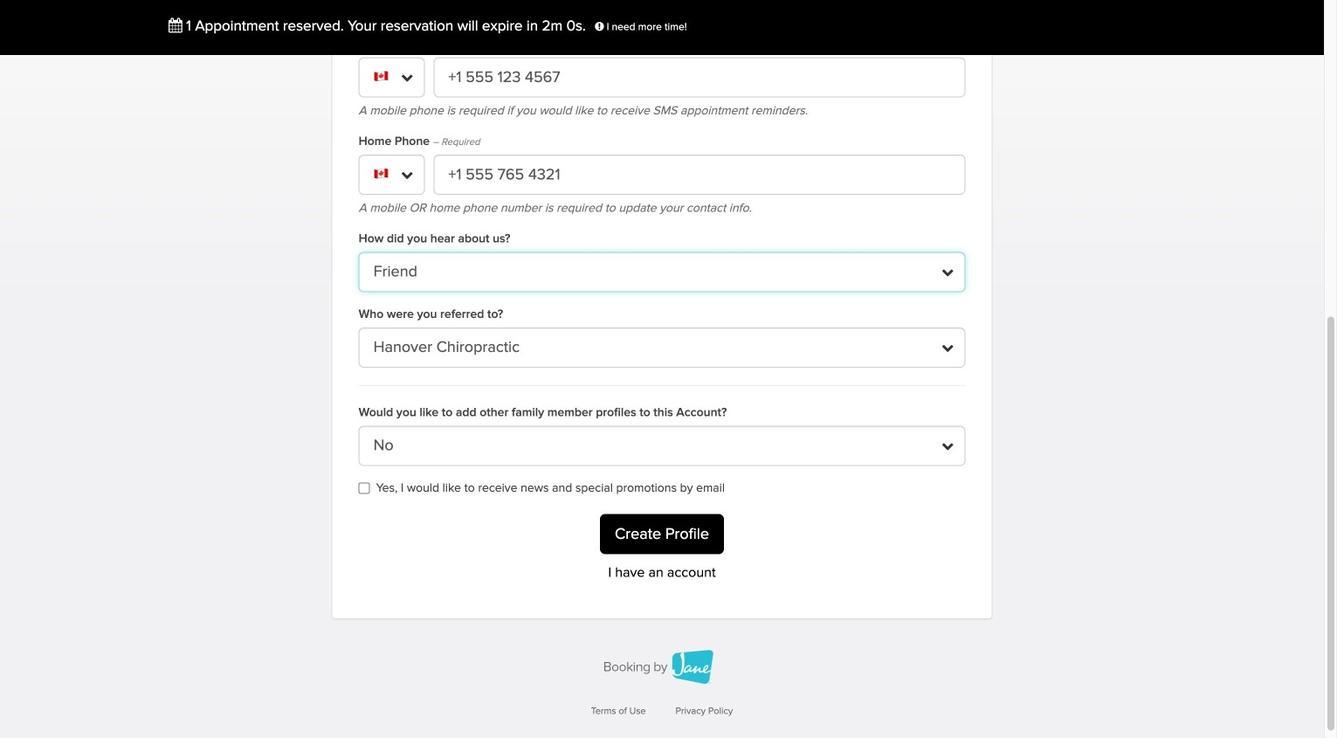 Task type: locate. For each thing, give the bounding box(es) containing it.
Email Address email field
[[359, 0, 966, 22]]

None telephone field
[[434, 57, 966, 97], [434, 155, 966, 195], [434, 57, 966, 97], [434, 155, 966, 195]]

exclamation sign image
[[595, 21, 604, 32]]

None checkbox
[[359, 483, 370, 494]]



Task type: vqa. For each thing, say whether or not it's contained in the screenshot.
'Email Address' "email field"
yes



Task type: describe. For each thing, give the bounding box(es) containing it.
calendar image
[[169, 18, 182, 33]]



